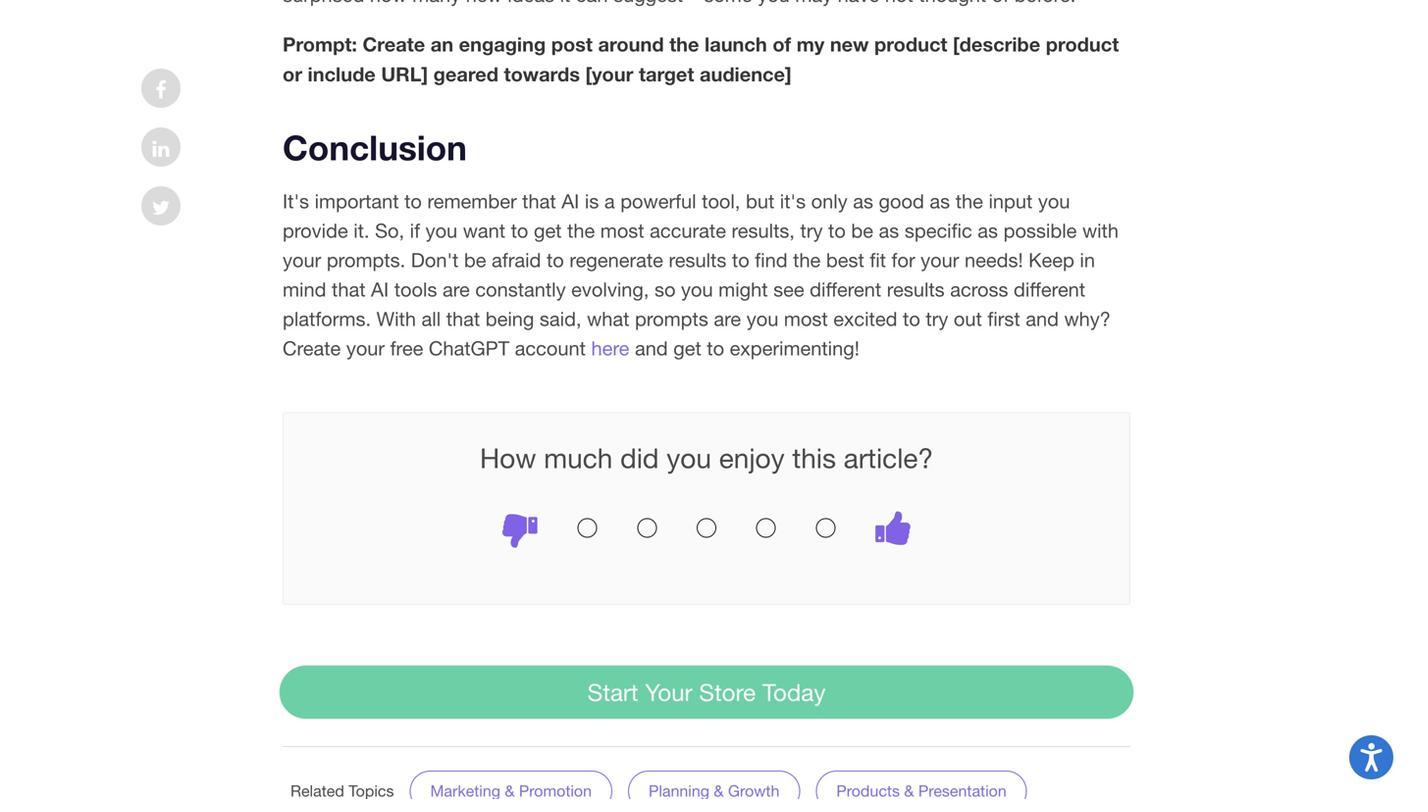 Task type: locate. For each thing, give the bounding box(es) containing it.
twitter image
[[152, 198, 170, 218]]

new
[[830, 33, 869, 56]]

0 horizontal spatial ai
[[371, 278, 389, 301]]

an
[[431, 33, 454, 56]]

prompts
[[635, 308, 708, 331]]

excited
[[834, 308, 898, 331]]

product
[[875, 33, 948, 56], [1046, 33, 1119, 56]]

for
[[892, 249, 915, 272]]

you right if
[[426, 219, 458, 243]]

2 vertical spatial that
[[446, 308, 480, 331]]

you
[[1038, 190, 1070, 213], [426, 219, 458, 243], [681, 278, 713, 301], [747, 308, 779, 331], [667, 443, 712, 475]]

different down best
[[810, 278, 882, 301]]

create down platforms.
[[283, 337, 341, 360]]

see
[[774, 278, 804, 301]]

0 horizontal spatial and
[[635, 337, 668, 360]]

0 horizontal spatial that
[[332, 278, 366, 301]]

engaging
[[459, 33, 546, 56]]

be up fit
[[851, 219, 874, 243]]

that up the chatgpt at the top
[[446, 308, 480, 331]]

so
[[655, 278, 676, 301]]

1 horizontal spatial different
[[1014, 278, 1086, 301]]

you right so
[[681, 278, 713, 301]]

being
[[486, 308, 534, 331]]

prompts.
[[327, 249, 406, 272]]

0 vertical spatial be
[[851, 219, 874, 243]]

0 horizontal spatial create
[[283, 337, 341, 360]]

1 vertical spatial create
[[283, 337, 341, 360]]

get
[[534, 219, 562, 243], [674, 337, 702, 360]]

today
[[763, 679, 826, 707]]

be
[[851, 219, 874, 243], [464, 249, 486, 272]]

1 product from the left
[[875, 33, 948, 56]]

as
[[853, 190, 874, 213], [930, 190, 950, 213], [879, 219, 899, 243], [978, 219, 998, 243]]

remember
[[427, 190, 517, 213]]

afraid
[[492, 249, 541, 272]]

try down only
[[800, 219, 823, 243]]

want
[[463, 219, 506, 243]]

1 horizontal spatial and
[[1026, 308, 1059, 331]]

much
[[544, 443, 613, 475]]

most up "regenerate"
[[600, 219, 644, 243]]

0 horizontal spatial get
[[534, 219, 562, 243]]

that down prompts.
[[332, 278, 366, 301]]

it's
[[780, 190, 806, 213]]

are
[[443, 278, 470, 301], [714, 308, 741, 331]]

0 vertical spatial get
[[534, 219, 562, 243]]

linkedin image
[[153, 139, 169, 159]]

1 horizontal spatial be
[[851, 219, 874, 243]]

1 horizontal spatial create
[[363, 33, 425, 56]]

product right '[describe'
[[1046, 33, 1119, 56]]

to up might
[[732, 249, 750, 272]]

the
[[670, 33, 699, 56], [956, 190, 983, 213], [567, 219, 595, 243], [793, 249, 821, 272]]

2 product from the left
[[1046, 33, 1119, 56]]

that left is at the top of the page
[[522, 190, 556, 213]]

1 vertical spatial most
[[784, 308, 828, 331]]

good
[[879, 190, 924, 213]]

why?
[[1064, 308, 1111, 331]]

0 horizontal spatial product
[[875, 33, 948, 56]]

with
[[376, 308, 416, 331]]

0 horizontal spatial be
[[464, 249, 486, 272]]

get up afraid
[[534, 219, 562, 243]]

create
[[363, 33, 425, 56], [283, 337, 341, 360]]

but
[[746, 190, 775, 213]]

it.
[[354, 219, 370, 243]]

1 vertical spatial results
[[887, 278, 945, 301]]

accurate
[[650, 219, 726, 243]]

1 horizontal spatial product
[[1046, 33, 1119, 56]]

results down for
[[887, 278, 945, 301]]

start your store today
[[587, 679, 826, 707]]

only
[[811, 190, 848, 213]]

0 horizontal spatial most
[[600, 219, 644, 243]]

1 horizontal spatial that
[[446, 308, 480, 331]]

get down prompts
[[674, 337, 702, 360]]

the left input
[[956, 190, 983, 213]]

1 horizontal spatial ai
[[562, 190, 579, 213]]

try
[[800, 219, 823, 243], [926, 308, 948, 331]]

with
[[1083, 219, 1119, 243]]

ai left is at the top of the page
[[562, 190, 579, 213]]

your left 'free'
[[346, 337, 385, 360]]

1 horizontal spatial try
[[926, 308, 948, 331]]

and inside it's important to remember that ai is a powerful tool, but it's only as good as the input you provide it. so, if you want to get the most accurate results, try to be as specific as possible with your prompts. don't be afraid to regenerate results to find the best fit for your needs! keep in mind that ai tools are constantly evolving, so you might see different results across different platforms. with all that being said, what prompts are you most excited to try out first and why? create your free chatgpt account
[[1026, 308, 1059, 331]]

0 vertical spatial create
[[363, 33, 425, 56]]

be down want
[[464, 249, 486, 272]]

to up if
[[405, 190, 422, 213]]

0 vertical spatial results
[[669, 249, 727, 272]]

product right new
[[875, 33, 948, 56]]

to down only
[[828, 219, 846, 243]]

create up url]
[[363, 33, 425, 56]]

post
[[551, 33, 593, 56]]

results down accurate
[[669, 249, 727, 272]]

different
[[810, 278, 882, 301], [1014, 278, 1086, 301]]

start
[[587, 679, 638, 707]]

the up target
[[670, 33, 699, 56]]

platforms.
[[283, 308, 371, 331]]

launch
[[705, 33, 767, 56]]

0 horizontal spatial try
[[800, 219, 823, 243]]

1 vertical spatial are
[[714, 308, 741, 331]]

1 vertical spatial and
[[635, 337, 668, 360]]

to right afraid
[[547, 249, 564, 272]]

2 different from the left
[[1014, 278, 1086, 301]]

that
[[522, 190, 556, 213], [332, 278, 366, 301], [446, 308, 480, 331]]

possible
[[1004, 219, 1077, 243]]

and
[[1026, 308, 1059, 331], [635, 337, 668, 360]]

0 horizontal spatial different
[[810, 278, 882, 301]]

of
[[773, 33, 791, 56]]

most
[[600, 219, 644, 243], [784, 308, 828, 331]]

prompt: create an engaging post around the launch of my new product [describe product or include url] geared towards [your target audience]
[[283, 33, 1119, 86]]

and right first
[[1026, 308, 1059, 331]]

0 vertical spatial that
[[522, 190, 556, 213]]

0 horizontal spatial your
[[283, 249, 321, 272]]

0 vertical spatial are
[[443, 278, 470, 301]]

input
[[989, 190, 1033, 213]]

1 horizontal spatial your
[[346, 337, 385, 360]]

tool,
[[702, 190, 740, 213]]

are down don't
[[443, 278, 470, 301]]

results
[[669, 249, 727, 272], [887, 278, 945, 301]]

your down specific
[[921, 249, 959, 272]]

prompt:
[[283, 33, 357, 56]]

target
[[639, 63, 694, 86]]

different down keep
[[1014, 278, 1086, 301]]

try left out on the top of the page
[[926, 308, 948, 331]]

1 horizontal spatial get
[[674, 337, 702, 360]]

how
[[480, 443, 536, 475]]

0 vertical spatial and
[[1026, 308, 1059, 331]]

and down prompts
[[635, 337, 668, 360]]

what
[[587, 308, 630, 331]]

or
[[283, 63, 302, 86]]

are up here and get to experimenting!
[[714, 308, 741, 331]]

most up experimenting!
[[784, 308, 828, 331]]

your up mind
[[283, 249, 321, 272]]

0 vertical spatial most
[[600, 219, 644, 243]]

free
[[390, 337, 423, 360]]

ai
[[562, 190, 579, 213], [371, 278, 389, 301]]

the up see
[[793, 249, 821, 272]]

your
[[283, 249, 321, 272], [921, 249, 959, 272], [346, 337, 385, 360]]

ai down prompts.
[[371, 278, 389, 301]]



Task type: vqa. For each thing, say whether or not it's contained in the screenshot.
TEXAS.
no



Task type: describe. For each thing, give the bounding box(es) containing it.
1 different from the left
[[810, 278, 882, 301]]

store
[[699, 679, 756, 707]]

1 vertical spatial that
[[332, 278, 366, 301]]

article?
[[844, 443, 933, 475]]

facebook image
[[155, 80, 167, 100]]

to down prompts
[[707, 337, 724, 360]]

specific
[[905, 219, 972, 243]]

you down might
[[747, 308, 779, 331]]

first
[[988, 308, 1020, 331]]

all
[[422, 308, 441, 331]]

across
[[950, 278, 1009, 301]]

1 horizontal spatial results
[[887, 278, 945, 301]]

open accessibe: accessibility options, statement and help image
[[1361, 744, 1383, 773]]

around
[[598, 33, 664, 56]]

audience]
[[700, 63, 792, 86]]

0 horizontal spatial results
[[669, 249, 727, 272]]

create inside prompt: create an engaging post around the launch of my new product [describe product or include url] geared towards [your target audience]
[[363, 33, 425, 56]]

tools
[[394, 278, 437, 301]]

account
[[515, 337, 586, 360]]

2 horizontal spatial your
[[921, 249, 959, 272]]

towards
[[504, 63, 580, 86]]

if
[[410, 219, 420, 243]]

don't
[[411, 249, 459, 272]]

include
[[308, 63, 376, 86]]

best
[[826, 249, 865, 272]]

provide
[[283, 219, 348, 243]]

results,
[[732, 219, 795, 243]]

powerful
[[621, 190, 696, 213]]

regenerate
[[570, 249, 663, 272]]

said,
[[540, 308, 582, 331]]

is
[[585, 190, 599, 213]]

0 vertical spatial ai
[[562, 190, 579, 213]]

chatgpt
[[429, 337, 510, 360]]

0 horizontal spatial are
[[443, 278, 470, 301]]

start your store today link
[[279, 666, 1135, 720]]

keep
[[1029, 249, 1075, 272]]

so,
[[375, 219, 404, 243]]

the inside prompt: create an engaging post around the launch of my new product [describe product or include url] geared towards [your target audience]
[[670, 33, 699, 56]]

important
[[315, 190, 399, 213]]

you up possible
[[1038, 190, 1070, 213]]

it's important to remember that ai is a powerful tool, but it's only as good as the input you provide it. so, if you want to get the most accurate results, try to be as specific as possible with your prompts. don't be afraid to regenerate results to find the best fit for your needs! keep in mind that ai tools are constantly evolving, so you might see different results across different platforms. with all that being said, what prompts are you most excited to try out first and why? create your free chatgpt account
[[283, 190, 1119, 360]]

experimenting!
[[730, 337, 860, 360]]

the down is at the top of the page
[[567, 219, 595, 243]]

as up specific
[[930, 190, 950, 213]]

fit
[[870, 249, 886, 272]]

enjoy
[[719, 443, 785, 475]]

how much did you enjoy this article?
[[480, 443, 933, 475]]

to up afraid
[[511, 219, 528, 243]]

here link
[[591, 337, 630, 360]]

create inside it's important to remember that ai is a powerful tool, but it's only as good as the input you provide it. so, if you want to get the most accurate results, try to be as specific as possible with your prompts. don't be afraid to regenerate results to find the best fit for your needs! keep in mind that ai tools are constantly evolving, so you might see different results across different platforms. with all that being said, what prompts are you most excited to try out first and why? create your free chatgpt account
[[283, 337, 341, 360]]

my
[[797, 33, 825, 56]]

conclusion
[[283, 127, 467, 168]]

1 vertical spatial be
[[464, 249, 486, 272]]

evolving,
[[571, 278, 649, 301]]

find
[[755, 249, 788, 272]]

2 horizontal spatial that
[[522, 190, 556, 213]]

it's
[[283, 190, 309, 213]]

1 vertical spatial ai
[[371, 278, 389, 301]]

1 vertical spatial try
[[926, 308, 948, 331]]

as up needs!
[[978, 219, 998, 243]]

url]
[[381, 63, 428, 86]]

constantly
[[475, 278, 566, 301]]

your
[[645, 679, 693, 707]]

a
[[605, 190, 615, 213]]

[describe
[[953, 33, 1041, 56]]

to right excited
[[903, 308, 920, 331]]

this
[[792, 443, 836, 475]]

out
[[954, 308, 982, 331]]

as up fit
[[879, 219, 899, 243]]

in
[[1080, 249, 1095, 272]]

needs!
[[965, 249, 1023, 272]]

did
[[620, 443, 659, 475]]

as right only
[[853, 190, 874, 213]]

[your
[[585, 63, 633, 86]]

mind
[[283, 278, 326, 301]]

geared
[[434, 63, 499, 86]]

might
[[719, 278, 768, 301]]

here
[[591, 337, 630, 360]]

1 horizontal spatial most
[[784, 308, 828, 331]]

here and get to experimenting!
[[591, 337, 860, 360]]

get inside it's important to remember that ai is a powerful tool, but it's only as good as the input you provide it. so, if you want to get the most accurate results, try to be as specific as possible with your prompts. don't be afraid to regenerate results to find the best fit for your needs! keep in mind that ai tools are constantly evolving, so you might see different results across different platforms. with all that being said, what prompts are you most excited to try out first and why? create your free chatgpt account
[[534, 219, 562, 243]]

1 vertical spatial get
[[674, 337, 702, 360]]

1 horizontal spatial are
[[714, 308, 741, 331]]

0 vertical spatial try
[[800, 219, 823, 243]]

you right the did
[[667, 443, 712, 475]]



